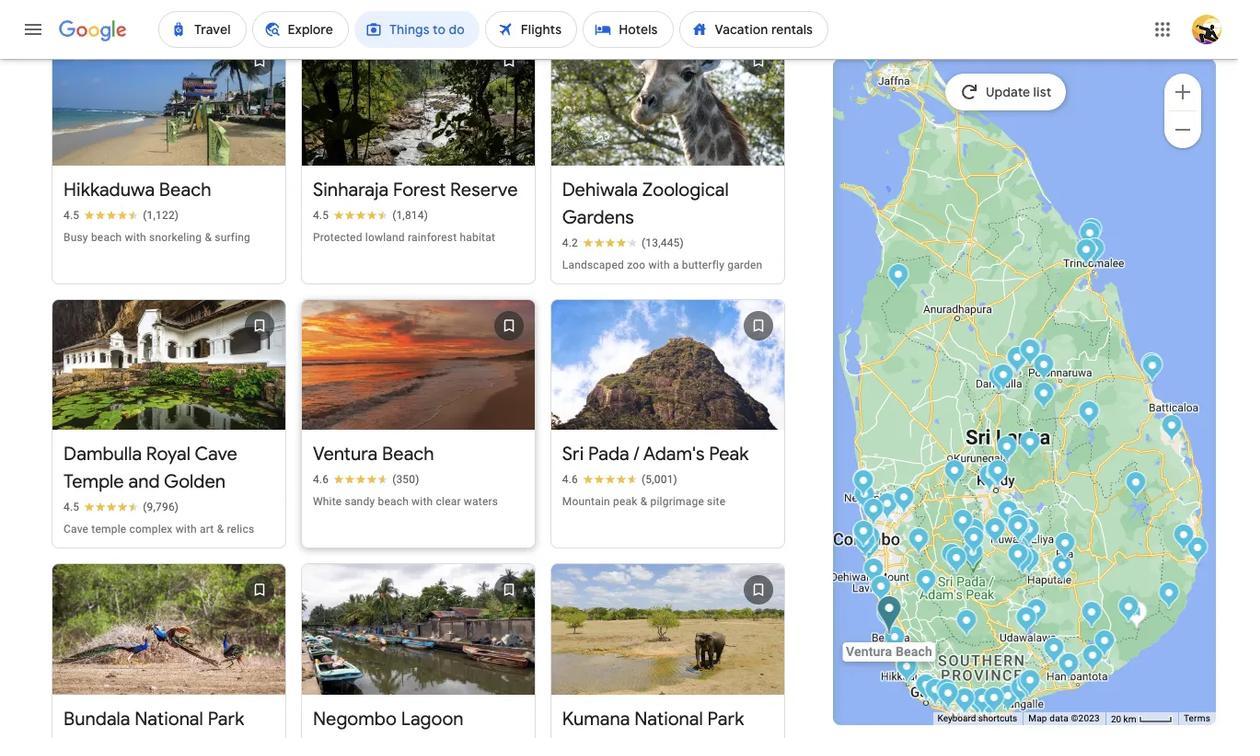 Task type: describe. For each thing, give the bounding box(es) containing it.
ahungalla beach image
[[884, 626, 905, 656]]

(350)
[[392, 474, 419, 486]]

dambulla
[[64, 443, 142, 466]]

keyboard shortcuts button
[[938, 713, 1018, 726]]

dambulla royal cave temple and golden temple
[[64, 443, 237, 521]]

peak
[[709, 443, 749, 466]]

0 vertical spatial beach
[[91, 231, 122, 244]]

gal oya valley national park image
[[1125, 471, 1147, 502]]

dehiwala zoological gardens image
[[858, 534, 880, 564]]

art
[[200, 523, 214, 536]]

hikkaduwa
[[64, 178, 155, 201]]

bomburu ella waterfall image
[[1019, 518, 1040, 549]]

zoom in map image
[[1172, 81, 1194, 103]]

kalutara beach image
[[870, 575, 892, 606]]

ventura
[[313, 443, 378, 466]]

save ventura beach to collection image
[[487, 304, 531, 348]]

royal
[[146, 443, 191, 466]]

4.6 out of 5 stars from 350 reviews image
[[313, 473, 419, 487]]

4.2 out of 5 stars from 13,445 reviews image
[[562, 235, 684, 250]]

viharamahadevi park image
[[856, 524, 877, 554]]

goyambokka beach image
[[1010, 677, 1031, 707]]

busy
[[64, 231, 88, 244]]

royal colombo golf club image
[[859, 526, 880, 556]]

bundala
[[64, 708, 130, 731]]

angammedilla national park image
[[1033, 354, 1054, 384]]

4.5 for sinharaja forest reserve
[[313, 209, 329, 222]]

royal botanic gardens, peradeniya image
[[979, 464, 1000, 494]]

mirissa beach image
[[956, 688, 977, 718]]

0 horizontal spatial cave
[[64, 523, 89, 536]]

nuwara eliya golf club image
[[1008, 515, 1029, 545]]

(13,445)
[[642, 236, 684, 249]]

kalkudah beach image
[[1142, 354, 1163, 385]]

kuda ravana ella (water fall) image
[[1054, 532, 1076, 563]]

surfing
[[215, 231, 250, 244]]

ramboda falls image
[[997, 500, 1019, 530]]

2 horizontal spatial &
[[641, 496, 648, 509]]

galle face green image
[[853, 522, 874, 552]]

save negombo lagoon to collection image
[[487, 568, 531, 613]]

zoom out map image
[[1172, 118, 1194, 140]]

national for kumana
[[635, 708, 703, 731]]

data
[[1050, 714, 1069, 724]]

with down 4.5 out of 5 stars from 1,122 reviews image
[[125, 231, 146, 244]]

sri
[[562, 443, 584, 466]]

koggala lake image
[[936, 679, 957, 709]]

negombo lagoon link
[[302, 543, 535, 738]]

laxapana falls image
[[963, 527, 984, 557]]

minneriya national park image
[[1020, 338, 1042, 368]]

rekawa lagoon image
[[1019, 669, 1041, 700]]

save sinharaja forest reserve to collection image
[[487, 39, 531, 83]]

bundala national park
[[64, 708, 244, 731]]

bundala national park link
[[52, 564, 285, 738]]

pidurangala royal cave temple image
[[1007, 346, 1028, 377]]

save kumana national park to collection image
[[736, 568, 780, 613]]

pasikuda beach image
[[1141, 353, 1162, 383]]

with left art
[[176, 523, 197, 536]]

keyboard shortcuts
[[938, 714, 1018, 724]]

yala national park image
[[1126, 601, 1147, 631]]

lunugamvehera national park image
[[1081, 601, 1102, 632]]

tangalle beach image
[[1017, 671, 1038, 702]]

(1,814)
[[392, 209, 428, 222]]

beach for hikkaduwa beach
[[159, 178, 211, 201]]

temple
[[91, 523, 126, 536]]

4.5 out of 5 stars from 9,796 reviews image
[[64, 500, 179, 515]]

minneriya image
[[1019, 339, 1041, 369]]

1 horizontal spatial beach
[[378, 496, 409, 509]]

landscaped zoo with a butterfly garden
[[562, 258, 763, 271]]

save sri pada / adam's peak to collection image
[[736, 304, 780, 348]]

browns beach image
[[853, 470, 874, 500]]

batticaloa lagoon image
[[1161, 414, 1182, 445]]

dalawella beach image
[[924, 679, 945, 709]]

popham's arboretum image
[[993, 364, 1014, 394]]

forest
[[393, 178, 446, 201]]

kumana national park image
[[1159, 582, 1180, 612]]

beira lake image
[[855, 521, 876, 551]]

site
[[707, 496, 726, 509]]

hiriketiya beach image
[[997, 685, 1019, 715]]

sri pada / adam's peak
[[562, 443, 749, 466]]

a
[[673, 258, 679, 271]]

casuarina beach image
[[860, 41, 881, 72]]

2 temple from the top
[[64, 498, 124, 521]]

1 temple from the top
[[64, 471, 124, 494]]

negombo
[[313, 708, 397, 731]]

mountain peak & pilgrimage site
[[562, 496, 726, 509]]

sinharaja forest reserve
[[313, 178, 518, 201]]

lagoon
[[401, 708, 464, 731]]

galle dutch fort image
[[915, 673, 937, 703]]

hikkaduwa beach
[[64, 178, 211, 201]]

4.5 for hikkaduwa beach
[[64, 209, 79, 222]]

pigeon island marine national park image
[[1081, 218, 1102, 249]]

and
[[128, 471, 160, 494]]

moragalla beach image
[[877, 603, 898, 633]]

pidurutalagala image
[[1008, 509, 1030, 540]]

dehiwala zoological gardens
[[562, 178, 729, 229]]

mountain
[[562, 496, 610, 509]]

busy beach with snorkeling & surfing
[[64, 231, 250, 244]]

horagolla national park image
[[893, 486, 915, 516]]

/
[[634, 443, 639, 466]]

dambulla royal cave temple and golden temple image
[[988, 366, 1009, 396]]

map region
[[680, 0, 1238, 738]]

4.5 out of 5 stars from 1,122 reviews image
[[64, 208, 179, 223]]



Task type: vqa. For each thing, say whether or not it's contained in the screenshot.


Task type: locate. For each thing, give the bounding box(es) containing it.
reserve
[[450, 178, 518, 201]]

with left clear
[[412, 496, 433, 509]]

nilaveli beach image
[[1079, 222, 1101, 252]]

secret beach mirissa image
[[954, 688, 975, 718]]

aberdeen waterfall image
[[963, 518, 984, 549]]

1 horizontal spatial 4.6
[[562, 474, 578, 486]]

baker's falls image
[[1011, 545, 1032, 575]]

mihiripenna beach image
[[925, 679, 946, 709]]

dondra head image
[[979, 691, 1000, 722]]

udawalawe national park image
[[1026, 598, 1047, 629]]

save hikkaduwa beach to collection image
[[237, 39, 282, 83]]

4.6 up white
[[313, 474, 329, 486]]

rainforest
[[408, 231, 457, 244]]

4.6 for ventura beach
[[313, 474, 329, 486]]

lahugala kitulana national park image
[[1173, 524, 1194, 554]]

km
[[1124, 714, 1137, 724]]

belilena cave image
[[952, 509, 973, 540]]

protected
[[313, 231, 362, 244]]

1 vertical spatial beach
[[378, 496, 409, 509]]

wellawatte beach image
[[855, 530, 876, 561]]

with left a
[[649, 258, 670, 271]]

beach down 4.5 out of 5 stars from 1,122 reviews image
[[91, 231, 122, 244]]

national right kumana on the bottom
[[635, 708, 703, 731]]

4.6 down sri on the left bottom
[[562, 474, 578, 486]]

& right art
[[217, 523, 224, 536]]

panadura beach image
[[863, 558, 884, 588]]

national for bundala
[[135, 708, 203, 731]]

1 horizontal spatial national
[[635, 708, 703, 731]]

0 horizontal spatial &
[[205, 231, 212, 244]]

hikkaduwa beach image
[[896, 656, 917, 686]]

beach down '(350)'
[[378, 496, 409, 509]]

kumana national park link
[[551, 565, 784, 738]]

0 horizontal spatial 4.6
[[313, 474, 329, 486]]

sembuwatta lake image
[[996, 435, 1018, 466]]

1 horizontal spatial cave
[[195, 443, 237, 466]]

diyaluma falls image
[[1052, 554, 1073, 585]]

1 horizontal spatial beach
[[382, 443, 434, 466]]

4.2
[[562, 236, 578, 249]]

clear
[[436, 496, 461, 509]]

& right the peak
[[641, 496, 648, 509]]

pada
[[588, 443, 629, 466]]

1 vertical spatial cave
[[64, 523, 89, 536]]

white sandy beach with clear waters
[[313, 496, 498, 509]]

1 vertical spatial beach
[[382, 443, 434, 466]]

devon falls image
[[984, 517, 1006, 548]]

white
[[313, 496, 342, 509]]

garden
[[728, 258, 763, 271]]

sinharaja forest reserve image
[[956, 609, 977, 640]]

kirigalpotha image
[[1008, 543, 1029, 574]]

bambarakanda falls image
[[1019, 548, 1040, 578]]

zoo
[[627, 258, 646, 271]]

seethawaka wet zone botanic gardens image
[[908, 528, 929, 558]]

4.6 for sri pada / adam's peak
[[562, 474, 578, 486]]

බටදොඹලෙන image
[[946, 547, 967, 577]]

0 vertical spatial &
[[205, 231, 212, 244]]

1 vertical spatial temple
[[64, 498, 124, 521]]

colombo port old lighthouse image
[[853, 520, 874, 551]]

1 national from the left
[[135, 708, 203, 731]]

udawatta kele sanctuary image
[[987, 459, 1008, 490]]

waters
[[464, 496, 498, 509]]

1 horizontal spatial &
[[217, 523, 224, 536]]

hakgala botanical garden image
[[1017, 522, 1038, 552]]

tangalle beach image
[[1013, 675, 1034, 705]]

4.5 up protected
[[313, 209, 329, 222]]

4.6
[[313, 474, 329, 486], [562, 474, 578, 486]]

bopath falls image
[[941, 543, 962, 574]]

cave left temple in the left of the page
[[64, 523, 89, 536]]

beach
[[91, 231, 122, 244], [378, 496, 409, 509]]

4.5 for dambulla royal cave temple and golden temple
[[64, 501, 79, 514]]

pinnawala zoo image
[[944, 459, 965, 490]]

hikkaduwa coral reef image
[[896, 656, 917, 686]]

tissa lake image
[[1094, 630, 1115, 660]]

(5,001)
[[642, 474, 678, 486]]

& left surfing
[[205, 231, 212, 244]]

zoological
[[642, 178, 729, 201]]

negombo beach image
[[853, 469, 874, 499]]

4.6 inside image
[[313, 474, 329, 486]]

cave
[[195, 443, 237, 466], [64, 523, 89, 536]]

2 vertical spatial &
[[217, 523, 224, 536]]

narigama beach image
[[898, 657, 919, 688]]

map
[[1029, 714, 1047, 724]]

4.5
[[64, 209, 79, 222], [313, 209, 329, 222], [64, 501, 79, 514]]

elephant transit home image
[[1016, 607, 1037, 637]]

mayan water park image
[[863, 498, 884, 528]]

queen victoria park image
[[1008, 515, 1029, 545]]

park for bundala national park
[[208, 708, 244, 731]]

4.5 up busy on the top left of the page
[[64, 209, 79, 222]]

4.5 down dambulla
[[64, 501, 79, 514]]

lowland
[[365, 231, 405, 244]]

lake gregory image
[[1009, 516, 1031, 547]]

sigiriya image
[[1007, 348, 1028, 378]]

wasgamuwa national park image
[[1033, 382, 1054, 412]]

4.6 inside image
[[562, 474, 578, 486]]

relics
[[227, 523, 254, 536]]

20 km button
[[1106, 713, 1178, 726]]

adam's
[[643, 443, 705, 466]]

landscaped
[[562, 258, 624, 271]]

national right bundala
[[135, 708, 203, 731]]

koggala beach image
[[931, 679, 952, 710]]

ventura beach
[[313, 443, 434, 466]]

jungle beach image
[[919, 675, 940, 705]]

polhena beach image
[[967, 689, 988, 719]]

save dambulla royal cave temple and golden temple to collection image
[[237, 304, 282, 348]]

update list
[[986, 84, 1052, 100]]

save bundala national park to collection image
[[237, 568, 282, 613]]

complex
[[129, 523, 173, 536]]

gardens
[[562, 206, 634, 229]]

list
[[1034, 84, 1052, 100]]

pilgrimage
[[650, 496, 704, 509]]

beach for ventura beach
[[382, 443, 434, 466]]

galway's land national park image
[[1009, 516, 1031, 546]]

maduru oya national park image
[[1078, 400, 1100, 431]]

0 vertical spatial beach
[[159, 178, 211, 201]]

(1,122)
[[143, 209, 179, 222]]

bundala national park image
[[1082, 644, 1103, 675]]

butterfly
[[682, 258, 725, 271]]

snorkeling
[[149, 231, 202, 244]]

cave up golden
[[195, 443, 237, 466]]

lakegala image
[[1019, 431, 1041, 461]]

kumana national park
[[562, 708, 744, 731]]

habitat
[[460, 231, 495, 244]]

golden
[[164, 471, 226, 494]]

horton plains national park image
[[1014, 541, 1035, 572]]

protected lowland rainforest habitat
[[313, 231, 495, 244]]

update
[[986, 84, 1031, 100]]

park
[[208, 708, 244, 731], [708, 708, 744, 731]]

0 vertical spatial temple
[[64, 471, 124, 494]]

sri dalada maligawa image
[[986, 460, 1008, 491]]

cave inside 'dambulla royal cave temple and golden temple'
[[195, 443, 237, 466]]

4.5 inside image
[[64, 501, 79, 514]]

peak
[[613, 496, 638, 509]]

2 national from the left
[[635, 708, 703, 731]]

dehiwala
[[562, 178, 638, 201]]

keyboard
[[938, 714, 976, 724]]

kanniya hot water springs image
[[1076, 238, 1097, 269]]

uppuveli beach image
[[1084, 238, 1105, 268]]

kumana
[[562, 708, 630, 731]]

1 park from the left
[[208, 708, 244, 731]]

main menu image
[[22, 18, 44, 41]]

sandy
[[345, 496, 375, 509]]

2 park from the left
[[708, 708, 744, 731]]

talalla beach image
[[984, 687, 1005, 717]]

gampaha botanical garden image
[[877, 493, 898, 523]]

beach up (1,122)
[[159, 178, 211, 201]]

save dehiwala zoological gardens to collection image
[[736, 39, 780, 83]]

0 horizontal spatial beach
[[91, 231, 122, 244]]

temple down dambulla
[[64, 471, 124, 494]]

lighthouse - galle image
[[915, 674, 937, 704]]

update list button
[[946, 74, 1067, 110]]

park for kumana national park
[[708, 708, 744, 731]]

national
[[135, 708, 203, 731], [635, 708, 703, 731]]

20
[[1111, 714, 1121, 724]]

beach
[[159, 178, 211, 201], [382, 443, 434, 466]]

cave temple complex with art & relics
[[64, 523, 254, 536]]

map data ©2023
[[1029, 714, 1100, 724]]

0 horizontal spatial national
[[135, 708, 203, 731]]

©2023
[[1071, 714, 1100, 724]]

0 vertical spatial cave
[[195, 443, 237, 466]]

galle face beach image
[[853, 522, 874, 552]]

4.5 out of 5 stars from 1,814 reviews image
[[313, 208, 428, 223]]

terms
[[1184, 714, 1211, 724]]

temple up temple in the left of the page
[[64, 498, 124, 521]]

lapoint surf camp image
[[938, 682, 959, 713]]

shortcuts
[[978, 714, 1018, 724]]

0 horizontal spatial beach
[[159, 178, 211, 201]]

0 horizontal spatial park
[[208, 708, 244, 731]]

yala national park sri lanka image
[[1118, 596, 1139, 626]]

great world's end drop image
[[1012, 547, 1033, 577]]

20 km
[[1111, 714, 1139, 724]]

2 4.6 from the left
[[562, 474, 578, 486]]

terms link
[[1184, 714, 1211, 724]]

negombo lagoon image
[[854, 483, 875, 514]]

temple
[[64, 471, 124, 494], [64, 498, 124, 521]]

negombo lagoon
[[313, 708, 464, 731]]

kandy lake image
[[986, 460, 1008, 491]]

4.6 out of 5 stars from 5,001 reviews image
[[562, 473, 678, 487]]

dry zone botanic gardens, hambantota image
[[1058, 653, 1079, 683]]

ridiyagama safari park image
[[1043, 637, 1065, 667]]

arugam bay beach image
[[1187, 537, 1208, 567]]

sri pada / adam's peak image
[[962, 541, 984, 572]]

sinharaja
[[313, 178, 389, 201]]

wilpattu national park image
[[888, 263, 909, 294]]

beach up '(350)'
[[382, 443, 434, 466]]

with
[[125, 231, 146, 244], [649, 258, 670, 271], [412, 496, 433, 509], [176, 523, 197, 536]]

1 horizontal spatial park
[[708, 708, 744, 731]]

1 4.6 from the left
[[313, 474, 329, 486]]

&
[[205, 231, 212, 244], [641, 496, 648, 509], [217, 523, 224, 536]]

(9,796)
[[143, 501, 179, 514]]

1 vertical spatial &
[[641, 496, 648, 509]]



